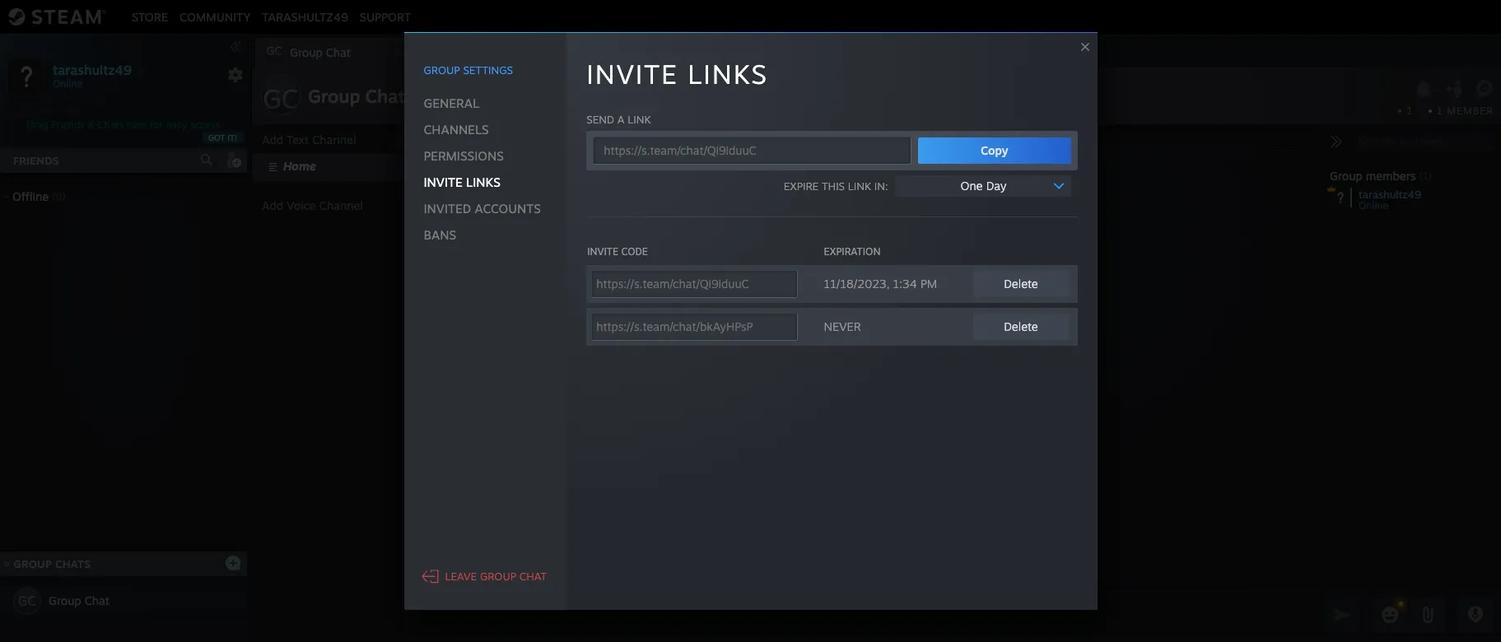 Task type: describe. For each thing, give the bounding box(es) containing it.
members
[[1366, 169, 1416, 183]]

1:34
[[893, 277, 917, 291]]

tarashultz49 online
[[1359, 188, 1422, 212]]

tarashultz49 link
[[256, 9, 354, 23]]

search my friends list image
[[199, 152, 214, 167]]

submit image
[[1332, 604, 1353, 626]]

day
[[987, 179, 1007, 193]]

expire this link in:
[[784, 179, 888, 192]]

add voice channel
[[262, 199, 363, 213]]

1 for 1 member
[[1437, 105, 1444, 117]]

a
[[618, 113, 625, 126]]

collapse member list image
[[1330, 135, 1343, 148]]

0 horizontal spatial tarashultz49
[[53, 61, 132, 78]]

general
[[424, 96, 479, 111]]

permissions
[[424, 148, 504, 164]]

drag
[[27, 119, 48, 131]]

add for add text channel
[[262, 133, 283, 147]]

invited accounts
[[424, 201, 541, 217]]

delete for 11/18/2023, 1:34 pm
[[1004, 277, 1038, 291]]

offline
[[12, 189, 49, 203]]

this
[[822, 179, 845, 192]]

0 vertical spatial group chat
[[308, 85, 405, 107]]

delete button for never
[[973, 314, 1070, 340]]

link for this
[[848, 179, 871, 192]]

add for add voice channel
[[262, 199, 283, 213]]

easy
[[166, 119, 187, 131]]

store link
[[126, 9, 174, 23]]

1 vertical spatial invite
[[424, 175, 463, 190]]

17,
[[701, 145, 712, 155]]

2 vertical spatial invite
[[587, 245, 619, 257]]

pm
[[921, 277, 937, 291]]

delete button for 11/18/2023, 1:34 pm
[[973, 271, 1070, 297]]

one day
[[961, 179, 1007, 193]]

1 horizontal spatial chats
[[98, 119, 124, 131]]

collapse chats list image
[[0, 561, 19, 568]]

gc inside gc group chat
[[266, 44, 282, 58]]

home
[[283, 159, 316, 173]]

2 vertical spatial gc
[[18, 593, 36, 610]]

1 member
[[1437, 105, 1494, 117]]

store
[[132, 9, 168, 23]]

add text channel
[[262, 133, 356, 147]]

0 horizontal spatial links
[[466, 175, 501, 190]]

send a link
[[587, 113, 651, 126]]

text
[[287, 133, 309, 147]]

1 horizontal spatial links
[[688, 58, 768, 91]]

manage notification settings image
[[1413, 80, 1435, 98]]

here
[[127, 119, 147, 131]]

invite code
[[587, 245, 648, 257]]

never
[[824, 320, 861, 334]]

0 vertical spatial friends
[[51, 119, 85, 131]]

chat inside gc group chat
[[326, 45, 351, 59]]

accounts
[[475, 201, 541, 217]]



Task type: vqa. For each thing, say whether or not it's contained in the screenshot.
Community link
yes



Task type: locate. For each thing, give the bounding box(es) containing it.
manage group chat settings image
[[1476, 80, 1497, 101]]

chat down tarashultz49 link
[[326, 45, 351, 59]]

code
[[621, 245, 648, 257]]

friends down drag
[[13, 154, 59, 167]]

invite a friend to this group chat image
[[1445, 78, 1466, 99]]

friday, november 17, 2023
[[631, 145, 735, 155]]

0 horizontal spatial chats
[[55, 558, 91, 571]]

tarashultz49 down members
[[1359, 188, 1422, 201]]

expire
[[784, 179, 819, 192]]

copy button
[[918, 138, 1071, 164]]

gc down tarashultz49 link
[[266, 44, 282, 58]]

2 horizontal spatial tarashultz49
[[1359, 188, 1422, 201]]

online
[[1359, 199, 1389, 212]]

leave group chat
[[445, 570, 547, 583]]

0 horizontal spatial invite links
[[424, 175, 501, 190]]

invite links
[[587, 58, 768, 91], [424, 175, 501, 190]]

1 vertical spatial group chat
[[49, 594, 110, 608]]

group chat
[[308, 85, 405, 107], [49, 594, 110, 608]]

0 vertical spatial link
[[628, 113, 651, 126]]

None text field
[[593, 137, 912, 165]]

create a group chat image
[[225, 555, 241, 571]]

channel for add voice channel
[[319, 199, 363, 213]]

friends
[[51, 119, 85, 131], [13, 154, 59, 167]]

link right a
[[628, 113, 651, 126]]

invited
[[424, 201, 471, 217]]

community link
[[174, 9, 256, 23]]

channels
[[424, 122, 489, 138]]

0 vertical spatial delete button
[[973, 271, 1070, 297]]

one
[[961, 179, 983, 193]]

link
[[628, 113, 651, 126], [848, 179, 871, 192]]

2 delete from the top
[[1004, 320, 1038, 334]]

0 vertical spatial invite links
[[587, 58, 768, 91]]

1 1 from the left
[[1407, 105, 1413, 117]]

group chats
[[13, 558, 91, 571]]

group
[[290, 45, 323, 59], [424, 63, 460, 77], [308, 85, 360, 107], [1330, 169, 1363, 183], [13, 558, 52, 571], [480, 570, 516, 583], [49, 594, 81, 608]]

1 vertical spatial link
[[848, 179, 871, 192]]

link left in:
[[848, 179, 871, 192]]

1 vertical spatial tarashultz49
[[53, 61, 132, 78]]

support
[[360, 9, 411, 23]]

links up 2023
[[688, 58, 768, 91]]

invite
[[587, 58, 679, 91], [424, 175, 463, 190], [587, 245, 619, 257]]

1 horizontal spatial invite links
[[587, 58, 768, 91]]

support link
[[354, 9, 417, 23]]

chat down group chats
[[85, 594, 110, 608]]

1 add from the top
[[262, 133, 283, 147]]

group settings
[[424, 63, 513, 77]]

1 vertical spatial delete
[[1004, 320, 1038, 334]]

11/18/2023, 1:34 pm
[[824, 277, 937, 291]]

2 add from the top
[[262, 199, 283, 213]]

channel right "voice"
[[319, 199, 363, 213]]

gc up text
[[263, 82, 299, 115]]

add left "voice"
[[262, 199, 283, 213]]

manage friends list settings image
[[227, 67, 244, 83]]

1 vertical spatial links
[[466, 175, 501, 190]]

invite up a
[[587, 58, 679, 91]]

1 delete from the top
[[1004, 277, 1038, 291]]

add
[[262, 133, 283, 147], [262, 199, 283, 213]]

add left text
[[262, 133, 283, 147]]

access
[[190, 119, 220, 131]]

channel for add text channel
[[312, 133, 356, 147]]

channel right text
[[312, 133, 356, 147]]

voice
[[287, 199, 316, 213]]

2 1 from the left
[[1437, 105, 1444, 117]]

0 vertical spatial add
[[262, 133, 283, 147]]

chats right the &
[[98, 119, 124, 131]]

chat
[[326, 45, 351, 59], [365, 85, 405, 107], [520, 570, 547, 583], [85, 594, 110, 608]]

1 horizontal spatial tarashultz49
[[262, 9, 348, 23]]

drag friends & chats here for easy access
[[27, 119, 220, 131]]

gc down collapse chats list icon
[[18, 593, 36, 610]]

1 vertical spatial gc
[[263, 82, 299, 115]]

0 vertical spatial tarashultz49
[[262, 9, 348, 23]]

links up invited accounts on the left top of page
[[466, 175, 501, 190]]

0 horizontal spatial group chat
[[49, 594, 110, 608]]

community
[[180, 9, 251, 23]]

2023
[[714, 145, 735, 155]]

group chat down group chats
[[49, 594, 110, 608]]

tarashultz49 up gc group chat
[[262, 9, 348, 23]]

1 vertical spatial add
[[262, 199, 283, 213]]

1 vertical spatial chats
[[55, 558, 91, 571]]

1 up filter by name text box
[[1407, 105, 1413, 117]]

bans
[[424, 227, 456, 243]]

1 horizontal spatial 1
[[1437, 105, 1444, 117]]

1 left member
[[1437, 105, 1444, 117]]

11/18/2023,
[[824, 277, 890, 291]]

link for a
[[628, 113, 651, 126]]

0 horizontal spatial 1
[[1407, 105, 1413, 117]]

friday,
[[631, 145, 656, 155]]

None text field
[[592, 270, 798, 298], [592, 313, 798, 341], [422, 595, 1320, 636], [592, 270, 798, 298], [592, 313, 798, 341], [422, 595, 1320, 636]]

invite up invited
[[424, 175, 463, 190]]

0 vertical spatial channel
[[312, 133, 356, 147]]

close this tab image
[[391, 48, 408, 58]]

links
[[688, 58, 768, 91], [466, 175, 501, 190]]

0 vertical spatial chats
[[98, 119, 124, 131]]

chats
[[98, 119, 124, 131], [55, 558, 91, 571]]

expiration
[[824, 245, 881, 257]]

gc
[[266, 44, 282, 58], [263, 82, 299, 115], [18, 593, 36, 610]]

invite links up a
[[587, 58, 768, 91]]

add a friend image
[[224, 151, 242, 169]]

0 vertical spatial links
[[688, 58, 768, 91]]

invite links down permissions
[[424, 175, 501, 190]]

0 horizontal spatial link
[[628, 113, 651, 126]]

delete
[[1004, 277, 1038, 291], [1004, 320, 1038, 334]]

tarashultz49 up the &
[[53, 61, 132, 78]]

chat right leave
[[520, 570, 547, 583]]

november
[[658, 145, 698, 155]]

unpin channel list image
[[389, 128, 410, 150]]

1 vertical spatial invite links
[[424, 175, 501, 190]]

gc group chat
[[266, 44, 351, 59]]

in:
[[875, 179, 888, 192]]

Filter by Name text field
[[1353, 132, 1495, 153]]

leave
[[445, 570, 477, 583]]

friends left the &
[[51, 119, 85, 131]]

2 vertical spatial tarashultz49
[[1359, 188, 1422, 201]]

0 vertical spatial delete
[[1004, 277, 1038, 291]]

chats right collapse chats list icon
[[55, 558, 91, 571]]

1 horizontal spatial group chat
[[308, 85, 405, 107]]

chat down close this tab icon
[[365, 85, 405, 107]]

group chat down close this tab icon
[[308, 85, 405, 107]]

0 vertical spatial invite
[[587, 58, 679, 91]]

member
[[1447, 105, 1494, 117]]

1
[[1407, 105, 1413, 117], [1437, 105, 1444, 117]]

send
[[587, 113, 614, 126]]

group members
[[1330, 169, 1416, 183]]

1 vertical spatial channel
[[319, 199, 363, 213]]

0 vertical spatial gc
[[266, 44, 282, 58]]

&
[[88, 119, 95, 131]]

send special image
[[1418, 605, 1438, 625]]

1 for 1
[[1407, 105, 1413, 117]]

delete button
[[973, 271, 1070, 297], [973, 314, 1070, 340]]

tarashultz49
[[262, 9, 348, 23], [53, 61, 132, 78], [1359, 188, 1422, 201]]

1 vertical spatial delete button
[[973, 314, 1070, 340]]

for
[[150, 119, 163, 131]]

1 vertical spatial friends
[[13, 154, 59, 167]]

channel
[[312, 133, 356, 147], [319, 199, 363, 213]]

1 horizontal spatial link
[[848, 179, 871, 192]]

invite left code
[[587, 245, 619, 257]]

copy
[[981, 143, 1009, 157]]

group inside gc group chat
[[290, 45, 323, 59]]

2 delete button from the top
[[973, 314, 1070, 340]]

1 delete button from the top
[[973, 271, 1070, 297]]

delete for never
[[1004, 320, 1038, 334]]

settings
[[463, 63, 513, 77]]



